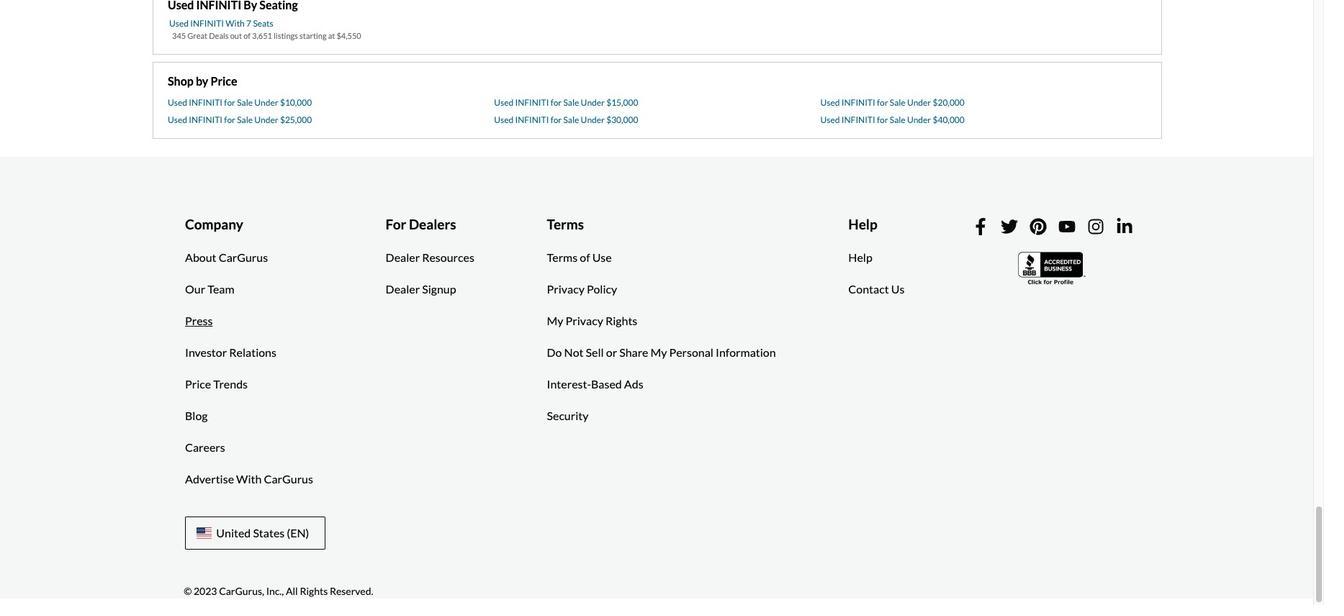 Task type: describe. For each thing, give the bounding box(es) containing it.
trends
[[213, 377, 248, 391]]

infiniti down used infiniti for sale under $10,000
[[189, 114, 223, 125]]

used infiniti for sale under $20,000 link
[[820, 97, 965, 108]]

seats
[[253, 18, 273, 29]]

infiniti for used infiniti for sale under $10,000
[[189, 97, 223, 108]]

about
[[185, 251, 216, 264]]

$20,000
[[933, 97, 965, 108]]

0 vertical spatial cargurus
[[219, 251, 268, 264]]

$25,000
[[280, 114, 312, 125]]

used for used infiniti with 7 seats 345 great deals out of 3,651 listings starting at $4,550
[[169, 18, 189, 29]]

used infiniti for sale under $20,000 used infiniti for sale under $25,000
[[168, 97, 965, 125]]

sale for used infiniti for sale under $40,000
[[890, 114, 905, 125]]

cargurus,
[[219, 585, 264, 597]]

help inside help link
[[848, 251, 872, 264]]

deals
[[209, 31, 229, 40]]

sale down used infiniti for sale under $10,000
[[237, 114, 253, 125]]

help link
[[838, 242, 883, 274]]

do not sell or share my personal information link
[[536, 337, 787, 369]]

us image
[[197, 528, 212, 539]]

infiniti for used infiniti for sale under $20,000 used infiniti for sale under $25,000
[[842, 97, 875, 108]]

sale for used infiniti for sale under $15,000
[[563, 97, 579, 108]]

investor
[[185, 346, 227, 359]]

do
[[547, 346, 562, 359]]

my privacy rights link
[[536, 305, 648, 337]]

company
[[185, 216, 243, 232]]

0 horizontal spatial rights
[[300, 585, 328, 597]]

used for used infiniti for sale under $30,000
[[494, 114, 514, 125]]

infiniti for used infiniti for sale under $30,000
[[515, 114, 549, 125]]

$40,000
[[933, 114, 965, 125]]

resources
[[422, 251, 474, 264]]

under for used infiniti for sale under $40,000
[[907, 114, 931, 125]]

with inside advertise with cargurus "link"
[[236, 472, 262, 486]]

not
[[564, 346, 584, 359]]

$30,000
[[606, 114, 638, 125]]

security link
[[536, 400, 599, 432]]

for for used infiniti for sale under $40,000
[[877, 114, 888, 125]]

inc.,
[[266, 585, 284, 597]]

advertise
[[185, 472, 234, 486]]

press
[[185, 314, 213, 328]]

©
[[184, 585, 192, 597]]

for for used infiniti for sale under $30,000
[[550, 114, 562, 125]]

based
[[591, 377, 622, 391]]

contact
[[848, 282, 889, 296]]

my privacy rights
[[547, 314, 637, 328]]

or
[[606, 346, 617, 359]]

careers
[[185, 441, 225, 454]]

signup
[[422, 282, 456, 296]]

rights inside the my privacy rights link
[[605, 314, 637, 328]]

states
[[253, 526, 285, 540]]

sale for used infiniti for sale under $30,000
[[563, 114, 579, 125]]

listings
[[274, 31, 298, 40]]

interest-based ads
[[547, 377, 643, 391]]

3,651
[[252, 31, 272, 40]]

sell
[[586, 346, 604, 359]]

privacy policy
[[547, 282, 617, 296]]

used for used infiniti for sale under $20,000 used infiniti for sale under $25,000
[[820, 97, 840, 108]]

dealer for dealer resources
[[386, 251, 420, 264]]

dealers
[[409, 216, 456, 232]]

used infiniti with 7 seats link
[[169, 18, 273, 29]]

used infiniti for sale under $40,000 link
[[820, 114, 965, 125]]

for for used infiniti for sale under $10,000
[[224, 97, 235, 108]]

our team link
[[174, 274, 245, 305]]

personal
[[669, 346, 713, 359]]

345
[[172, 31, 186, 40]]

used infiniti for sale under $10,000
[[168, 97, 312, 108]]

$15,000
[[606, 97, 638, 108]]

investor relations
[[185, 346, 276, 359]]

united states (en)
[[216, 526, 309, 540]]

0 vertical spatial privacy
[[547, 282, 584, 296]]

used for used infiniti for sale under $10,000
[[168, 97, 187, 108]]

about cargurus
[[185, 251, 268, 264]]

advertise with cargurus link
[[174, 464, 324, 495]]

for dealers
[[386, 216, 456, 232]]

used infiniti for sale under $25,000 link
[[168, 114, 312, 125]]

shop by price
[[168, 74, 237, 88]]

terms for terms
[[547, 216, 584, 232]]

shop
[[168, 74, 194, 88]]

blog link
[[174, 400, 219, 432]]

used infiniti for sale under $15,000
[[494, 97, 638, 108]]

use
[[592, 251, 612, 264]]

used infiniti for sale under $30,000 link
[[494, 114, 638, 125]]

terms for terms of use
[[547, 251, 578, 264]]

relations
[[229, 346, 276, 359]]

used infiniti for sale under $30,000
[[494, 114, 638, 125]]

infiniti for used infiniti for sale under $15,000
[[515, 97, 549, 108]]

1 vertical spatial price
[[185, 377, 211, 391]]

by
[[196, 74, 208, 88]]

used infiniti for sale under $40,000
[[820, 114, 965, 125]]



Task type: vqa. For each thing, say whether or not it's contained in the screenshot.
leftmost from
no



Task type: locate. For each thing, give the bounding box(es) containing it.
of left use
[[580, 251, 590, 264]]

1 vertical spatial my
[[651, 346, 667, 359]]

used infiniti for sale under $15,000 link
[[494, 97, 638, 108]]

my right share
[[651, 346, 667, 359]]

price trends
[[185, 377, 248, 391]]

cargurus
[[219, 251, 268, 264], [264, 472, 313, 486]]

with right "advertise"
[[236, 472, 262, 486]]

used for used infiniti for sale under $40,000
[[820, 114, 840, 125]]

1 vertical spatial cargurus
[[264, 472, 313, 486]]

rights right all
[[300, 585, 328, 597]]

cargurus up (en)
[[264, 472, 313, 486]]

dealer
[[386, 251, 420, 264], [386, 282, 420, 296]]

price right by
[[211, 74, 237, 88]]

1 vertical spatial rights
[[300, 585, 328, 597]]

help up contact
[[848, 251, 872, 264]]

infiniti up the used infiniti for sale under $40,000 link
[[842, 97, 875, 108]]

infiniti up the great
[[190, 18, 224, 29]]

price trends link
[[174, 369, 258, 400]]

rights
[[605, 314, 637, 328], [300, 585, 328, 597]]

under for used infiniti for sale under $15,000
[[581, 97, 605, 108]]

interest-
[[547, 377, 591, 391]]

1 vertical spatial with
[[236, 472, 262, 486]]

infiniti for used infiniti with 7 seats 345 great deals out of 3,651 listings starting at $4,550
[[190, 18, 224, 29]]

contact us
[[848, 282, 905, 296]]

infiniti up used infiniti for sale under $30,000
[[515, 97, 549, 108]]

infiniti down used infiniti for sale under $15,000
[[515, 114, 549, 125]]

dealer for dealer signup
[[386, 282, 420, 296]]

at
[[328, 31, 335, 40]]

used inside used infiniti with 7 seats 345 great deals out of 3,651 listings starting at $4,550
[[169, 18, 189, 29]]

under for used infiniti for sale under $30,000
[[581, 114, 605, 125]]

share
[[619, 346, 648, 359]]

my up the do
[[547, 314, 563, 328]]

for
[[386, 216, 406, 232]]

contact us link
[[838, 274, 915, 305]]

dealer resources
[[386, 251, 474, 264]]

careers link
[[174, 432, 236, 464]]

0 vertical spatial my
[[547, 314, 563, 328]]

1 dealer from the top
[[386, 251, 420, 264]]

privacy down privacy policy link
[[566, 314, 603, 328]]

with
[[226, 18, 245, 29], [236, 472, 262, 486]]

© 2023 cargurus, inc., all rights reserved.
[[184, 585, 373, 597]]

0 horizontal spatial of
[[243, 31, 251, 40]]

under for used infiniti for sale under $10,000
[[254, 97, 278, 108]]

used
[[169, 18, 189, 29], [168, 97, 187, 108], [494, 97, 514, 108], [820, 97, 840, 108], [168, 114, 187, 125], [494, 114, 514, 125], [820, 114, 840, 125]]

1 horizontal spatial of
[[580, 251, 590, 264]]

0 horizontal spatial my
[[547, 314, 563, 328]]

2 dealer from the top
[[386, 282, 420, 296]]

of right out
[[243, 31, 251, 40]]

cargurus up team
[[219, 251, 268, 264]]

policy
[[587, 282, 617, 296]]

dealer left signup
[[386, 282, 420, 296]]

terms
[[547, 216, 584, 232], [547, 251, 578, 264]]

investor relations link
[[174, 337, 287, 369]]

1 vertical spatial privacy
[[566, 314, 603, 328]]

all
[[286, 585, 298, 597]]

under left the '$15,000'
[[581, 97, 605, 108]]

of inside used infiniti with 7 seats 345 great deals out of 3,651 listings starting at $4,550
[[243, 31, 251, 40]]

with up out
[[226, 18, 245, 29]]

out
[[230, 31, 242, 40]]

dealer down for
[[386, 251, 420, 264]]

information
[[716, 346, 776, 359]]

for
[[224, 97, 235, 108], [550, 97, 562, 108], [877, 97, 888, 108], [224, 114, 235, 125], [550, 114, 562, 125], [877, 114, 888, 125]]

sale up used infiniti for sale under $30,000
[[563, 97, 579, 108]]

privacy
[[547, 282, 584, 296], [566, 314, 603, 328]]

privacy down terms of use link
[[547, 282, 584, 296]]

terms up privacy policy
[[547, 251, 578, 264]]

$4,550
[[337, 31, 361, 40]]

sale for used infiniti for sale under $10,000
[[237, 97, 253, 108]]

1 vertical spatial help
[[848, 251, 872, 264]]

under left $25,000
[[254, 114, 278, 125]]

under left $20,000
[[907, 97, 931, 108]]

blog
[[185, 409, 208, 423]]

great
[[187, 31, 208, 40]]

press link
[[174, 305, 224, 337]]

for down used infiniti for sale under $10,000
[[224, 114, 235, 125]]

sale
[[237, 97, 253, 108], [563, 97, 579, 108], [890, 97, 905, 108], [237, 114, 253, 125], [563, 114, 579, 125], [890, 114, 905, 125]]

infiniti inside used infiniti with 7 seats 345 great deals out of 3,651 listings starting at $4,550
[[190, 18, 224, 29]]

2 terms from the top
[[547, 251, 578, 264]]

infiniti down shop by price
[[189, 97, 223, 108]]

our
[[185, 282, 205, 296]]

used for used infiniti for sale under $15,000
[[494, 97, 514, 108]]

privacy policy link
[[536, 274, 628, 305]]

2 help from the top
[[848, 251, 872, 264]]

under left the $40,000
[[907, 114, 931, 125]]

2023
[[194, 585, 217, 597]]

1 horizontal spatial my
[[651, 346, 667, 359]]

sale for used infiniti for sale under $20,000 used infiniti for sale under $25,000
[[890, 97, 905, 108]]

cargurus inside "link"
[[264, 472, 313, 486]]

dealer signup
[[386, 282, 456, 296]]

used infiniti with 7 seats 345 great deals out of 3,651 listings starting at $4,550
[[169, 18, 361, 40]]

0 vertical spatial rights
[[605, 314, 637, 328]]

for down used infiniti for sale under $15,000
[[550, 114, 562, 125]]

under left $30,000
[[581, 114, 605, 125]]

1 vertical spatial terms
[[547, 251, 578, 264]]

infiniti for used infiniti for sale under $40,000
[[842, 114, 875, 125]]

security
[[547, 409, 589, 423]]

click for the bbb business review of this auto listing service in cambridge ma image
[[1018, 250, 1087, 286]]

infiniti
[[190, 18, 224, 29], [189, 97, 223, 108], [515, 97, 549, 108], [842, 97, 875, 108], [189, 114, 223, 125], [515, 114, 549, 125], [842, 114, 875, 125]]

under left "$10,000"
[[254, 97, 278, 108]]

price up blog
[[185, 377, 211, 391]]

for for used infiniti for sale under $20,000 used infiniti for sale under $25,000
[[877, 97, 888, 108]]

sale up used infiniti for sale under $25,000 link
[[237, 97, 253, 108]]

used infiniti for sale under $10,000 link
[[168, 97, 312, 108]]

0 vertical spatial price
[[211, 74, 237, 88]]

ads
[[624, 377, 643, 391]]

0 vertical spatial dealer
[[386, 251, 420, 264]]

1 vertical spatial dealer
[[386, 282, 420, 296]]

for up used infiniti for sale under $25,000 link
[[224, 97, 235, 108]]

0 vertical spatial of
[[243, 31, 251, 40]]

terms of use link
[[536, 242, 623, 274]]

about cargurus link
[[174, 242, 279, 274]]

terms of use
[[547, 251, 612, 264]]

interest-based ads link
[[536, 369, 654, 400]]

sale up used infiniti for sale under $40,000
[[890, 97, 905, 108]]

with inside used infiniti with 7 seats 345 great deals out of 3,651 listings starting at $4,550
[[226, 18, 245, 29]]

terms inside terms of use link
[[547, 251, 578, 264]]

1 help from the top
[[848, 216, 877, 232]]

for up used infiniti for sale under $30,000
[[550, 97, 562, 108]]

price
[[211, 74, 237, 88], [185, 377, 211, 391]]

7
[[246, 18, 251, 29]]

rights up or
[[605, 314, 637, 328]]

1 vertical spatial of
[[580, 251, 590, 264]]

us
[[891, 282, 905, 296]]

for for used infiniti for sale under $15,000
[[550, 97, 562, 108]]

0 vertical spatial help
[[848, 216, 877, 232]]

do not sell or share my personal information
[[547, 346, 776, 359]]

united
[[216, 526, 251, 540]]

my
[[547, 314, 563, 328], [651, 346, 667, 359]]

under for used infiniti for sale under $20,000 used infiniti for sale under $25,000
[[907, 97, 931, 108]]

for down used infiniti for sale under $20,000 link
[[877, 114, 888, 125]]

(en)
[[287, 526, 309, 540]]

help up help link at the right of the page
[[848, 216, 877, 232]]

0 vertical spatial with
[[226, 18, 245, 29]]

sale down used infiniti for sale under $15,000
[[563, 114, 579, 125]]

our team
[[185, 282, 234, 296]]

help
[[848, 216, 877, 232], [848, 251, 872, 264]]

sale down used infiniti for sale under $20,000 link
[[890, 114, 905, 125]]

infiniti down used infiniti for sale under $20,000 link
[[842, 114, 875, 125]]

dealer resources link
[[375, 242, 485, 274]]

dealer signup link
[[375, 274, 467, 305]]

0 vertical spatial terms
[[547, 216, 584, 232]]

starting
[[300, 31, 327, 40]]

$10,000
[[280, 97, 312, 108]]

1 terms from the top
[[547, 216, 584, 232]]

reserved.
[[330, 585, 373, 597]]

terms up terms of use
[[547, 216, 584, 232]]

for up used infiniti for sale under $40,000
[[877, 97, 888, 108]]

team
[[207, 282, 234, 296]]

1 horizontal spatial rights
[[605, 314, 637, 328]]



